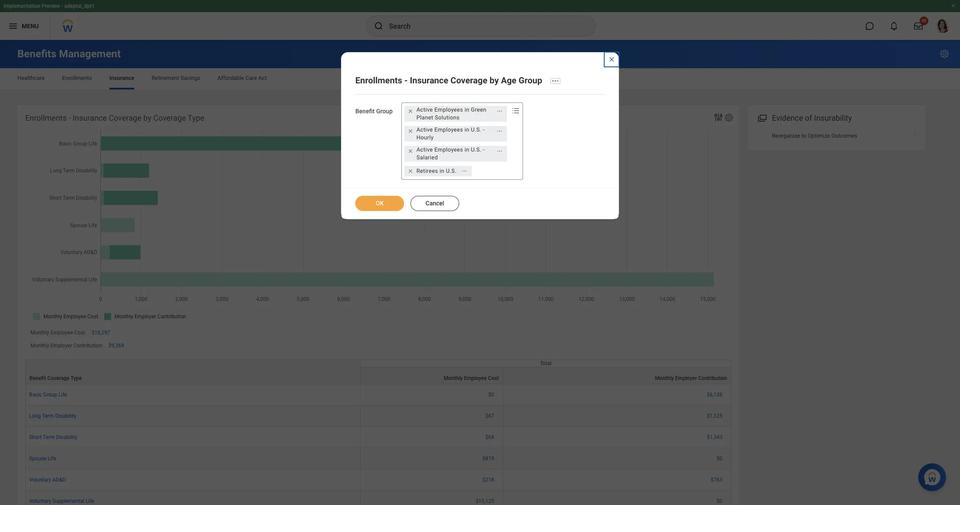 Task type: vqa. For each thing, say whether or not it's contained in the screenshot.
the leftmost Cost
yes



Task type: locate. For each thing, give the bounding box(es) containing it.
2 vertical spatial life
[[86, 499, 94, 505]]

0 horizontal spatial life
[[48, 456, 56, 462]]

group
[[519, 75, 542, 85], [376, 108, 393, 115], [43, 392, 57, 398]]

0 vertical spatial active
[[417, 106, 433, 113]]

enrollments - insurance coverage by age group link
[[355, 75, 542, 85]]

by inside benefits management main content
[[143, 113, 151, 123]]

reorganize to optimize outcomes link
[[748, 127, 926, 145]]

basic group life link
[[29, 390, 67, 398]]

solutions
[[435, 114, 460, 121]]

0 vertical spatial group
[[519, 75, 542, 85]]

0 horizontal spatial benefit
[[30, 376, 46, 382]]

2 vertical spatial group
[[43, 392, 57, 398]]

2 row from the top
[[25, 367, 732, 385]]

active for active employees in green planet solutions
[[417, 106, 433, 113]]

$819 button
[[483, 456, 496, 463]]

cancel
[[426, 200, 444, 207]]

active inside active employees in u.s. - hourly
[[417, 126, 433, 133]]

chevron right image
[[909, 130, 920, 138]]

contribution up $6,138
[[699, 376, 728, 382]]

$0 up $67 button
[[488, 392, 494, 398]]

in for active employees in green planet solutions
[[465, 106, 470, 113]]

x small image left hourly
[[406, 127, 415, 135]]

1 vertical spatial group
[[376, 108, 393, 115]]

monthly employer contribution up benefit coverage type
[[30, 343, 102, 349]]

life right the spouse
[[48, 456, 56, 462]]

monthly employee cost
[[30, 330, 85, 336], [444, 376, 499, 382]]

0 vertical spatial related actions image
[[497, 128, 503, 134]]

1 vertical spatial monthly employer contribution
[[655, 376, 728, 382]]

1 vertical spatial life
[[48, 456, 56, 462]]

enrollments down benefits management
[[62, 75, 92, 81]]

0 vertical spatial disability
[[55, 413, 76, 420]]

0 vertical spatial type
[[188, 113, 204, 123]]

row
[[25, 360, 732, 385], [25, 367, 732, 385], [25, 385, 732, 406], [25, 406, 732, 427], [25, 427, 732, 449], [25, 449, 732, 470], [25, 470, 732, 491], [25, 491, 732, 505]]

0 vertical spatial contribution
[[73, 343, 102, 349]]

active inside active employees in u.s. - salaried
[[417, 146, 433, 153]]

related actions image for retirees in u.s.
[[461, 168, 467, 174]]

row containing short term disability
[[25, 427, 732, 449]]

u.s.
[[471, 126, 482, 133], [471, 146, 482, 153], [446, 168, 457, 174]]

type
[[188, 113, 204, 123], [71, 376, 82, 382]]

x small image inside retirees in u.s., press delete to clear value. option
[[406, 167, 415, 175]]

life down benefit coverage type
[[59, 392, 67, 398]]

employee up $67
[[464, 376, 487, 382]]

short
[[29, 435, 42, 441]]

benefits management
[[17, 48, 121, 60]]

1 horizontal spatial insurance
[[109, 75, 134, 81]]

cost up $67 button
[[488, 376, 499, 382]]

$0 button up $67 button
[[488, 392, 496, 399]]

monthly employer contribution
[[30, 343, 102, 349], [655, 376, 728, 382]]

close endorsement request status image
[[608, 56, 615, 63]]

reorganize to optimize outcomes
[[772, 133, 858, 139]]

0 horizontal spatial employer
[[50, 343, 72, 349]]

employees up the solutions at the left
[[435, 106, 463, 113]]

benefits management main content
[[0, 40, 960, 505]]

3 active from the top
[[417, 146, 433, 153]]

active employees in u.s. - hourly
[[417, 126, 485, 141]]

row containing voluntary supplemental life
[[25, 491, 732, 505]]

life
[[59, 392, 67, 398], [48, 456, 56, 462], [86, 499, 94, 505]]

insurance inside dialog
[[410, 75, 449, 85]]

$6,138 button
[[707, 392, 724, 399]]

0 vertical spatial x small image
[[406, 127, 415, 135]]

in inside active employees in u.s. - salaried
[[465, 146, 470, 153]]

1 vertical spatial monthly employee cost
[[444, 376, 499, 382]]

$819
[[483, 456, 494, 462]]

1 vertical spatial by
[[143, 113, 151, 123]]

group inside row
[[43, 392, 57, 398]]

voluntary
[[29, 477, 51, 483], [29, 499, 51, 505]]

$0 up $763 button
[[717, 456, 723, 462]]

disability
[[55, 413, 76, 420], [56, 435, 77, 441]]

1 vertical spatial disability
[[56, 435, 77, 441]]

life right supplemental
[[86, 499, 94, 505]]

employees inside active employees in u.s. - salaried
[[435, 146, 463, 153]]

0 horizontal spatial employee
[[50, 330, 73, 336]]

2 horizontal spatial insurance
[[410, 75, 449, 85]]

1 active from the top
[[417, 106, 433, 113]]

1 vertical spatial employer
[[675, 376, 697, 382]]

0 horizontal spatial cost
[[74, 330, 85, 336]]

1 vertical spatial employees
[[435, 126, 463, 133]]

ok button
[[355, 196, 404, 211]]

employees inside active employees in green planet solutions
[[435, 106, 463, 113]]

0 horizontal spatial monthly employee cost
[[30, 330, 85, 336]]

u.s. inside active employees in u.s. - salaried
[[471, 146, 482, 153]]

1 vertical spatial active
[[417, 126, 433, 133]]

1 horizontal spatial monthly employee cost
[[444, 376, 499, 382]]

row containing spouse life
[[25, 449, 732, 470]]

items selected list box
[[402, 104, 510, 178]]

monthly employer contribution up $6,138
[[655, 376, 728, 382]]

related actions image
[[497, 108, 503, 114]]

- inside benefits management main content
[[69, 113, 71, 123]]

0 vertical spatial voluntary
[[29, 477, 51, 483]]

1 horizontal spatial contribution
[[699, 376, 728, 382]]

term
[[42, 413, 54, 420], [43, 435, 55, 441]]

benefit inside enrollments - insurance coverage by age group dialog
[[355, 108, 375, 115]]

enrollments up benefit group
[[355, 75, 402, 85]]

monthly employer contribution button
[[503, 368, 731, 384]]

0 horizontal spatial insurance
[[73, 113, 107, 123]]

enrollments down healthcare
[[25, 113, 67, 123]]

$0 button down $763 button
[[717, 498, 724, 505]]

in inside active employees in green planet solutions
[[465, 106, 470, 113]]

reorganize
[[772, 133, 800, 139]]

employees down the solutions at the left
[[435, 126, 463, 133]]

to
[[802, 133, 807, 139]]

in for active employees in u.s. - hourly
[[465, 126, 470, 133]]

affordable care act
[[218, 75, 267, 81]]

active up salaried
[[417, 146, 433, 153]]

1 x small image from the top
[[406, 127, 415, 135]]

retirement
[[152, 75, 179, 81]]

2 vertical spatial employees
[[435, 146, 463, 153]]

salaried
[[417, 154, 438, 161]]

preview
[[42, 3, 60, 9]]

group right age
[[519, 75, 542, 85]]

enrollments inside dialog
[[355, 75, 402, 85]]

insurance inside tab list
[[109, 75, 134, 81]]

0 vertical spatial u.s.
[[471, 126, 482, 133]]

3 row from the top
[[25, 385, 732, 406]]

1 horizontal spatial employee
[[464, 376, 487, 382]]

$0 button
[[488, 392, 496, 399], [717, 456, 724, 463], [717, 498, 724, 505]]

1 voluntary from the top
[[29, 477, 51, 483]]

employees down active employees in u.s. - hourly
[[435, 146, 463, 153]]

$15,125
[[476, 499, 494, 505]]

active employees in u.s. - salaried element
[[417, 146, 492, 162]]

related actions image inside active employees in u.s. - hourly, press delete to clear value. option
[[497, 128, 503, 134]]

active up hourly
[[417, 126, 433, 133]]

u.s. inside active employees in u.s. - hourly
[[471, 126, 482, 133]]

1 row from the top
[[25, 360, 732, 385]]

2 employees from the top
[[435, 126, 463, 133]]

- inside active employees in u.s. - hourly
[[483, 126, 485, 133]]

$68
[[486, 435, 494, 441]]

3 employees from the top
[[435, 146, 463, 153]]

disability up short term disability link
[[55, 413, 76, 420]]

0 vertical spatial term
[[42, 413, 54, 420]]

1 vertical spatial contribution
[[699, 376, 728, 382]]

cost
[[74, 330, 85, 336], [488, 376, 499, 382]]

row containing monthly employee cost
[[25, 367, 732, 385]]

1 vertical spatial u.s.
[[471, 146, 482, 153]]

$218
[[483, 477, 494, 483]]

long term disability
[[29, 413, 76, 420]]

related actions image
[[497, 128, 503, 134], [497, 148, 503, 154], [461, 168, 467, 174]]

1 horizontal spatial life
[[59, 392, 67, 398]]

2 vertical spatial x small image
[[406, 167, 415, 175]]

row containing long term disability
[[25, 406, 732, 427]]

$0 for $15,125
[[717, 499, 723, 505]]

benefit coverage type button
[[26, 360, 360, 384]]

1 employees from the top
[[435, 106, 463, 113]]

type inside popup button
[[71, 376, 82, 382]]

active
[[417, 106, 433, 113], [417, 126, 433, 133], [417, 146, 433, 153]]

monthly
[[30, 330, 49, 336], [30, 343, 49, 349], [444, 376, 463, 382], [655, 376, 674, 382]]

1 vertical spatial employee
[[464, 376, 487, 382]]

x small image for salaried
[[406, 147, 415, 155]]

1 horizontal spatial monthly employer contribution
[[655, 376, 728, 382]]

enrollments for enrollments
[[62, 75, 92, 81]]

0 vertical spatial employee
[[50, 330, 73, 336]]

2 voluntary from the top
[[29, 499, 51, 505]]

x small image left salaried
[[406, 147, 415, 155]]

$0 button up $763 button
[[717, 456, 724, 463]]

1 vertical spatial benefit
[[30, 376, 46, 382]]

8 row from the top
[[25, 491, 732, 505]]

0 horizontal spatial contribution
[[73, 343, 102, 349]]

x small image left "retirees"
[[406, 167, 415, 175]]

cancel button
[[411, 196, 459, 211]]

active employees in u.s. - hourly element
[[417, 126, 492, 142]]

4 row from the top
[[25, 406, 732, 427]]

in inside option
[[440, 168, 445, 174]]

2 horizontal spatial life
[[86, 499, 94, 505]]

$218 button
[[483, 477, 496, 484]]

1 vertical spatial term
[[43, 435, 55, 441]]

employees for hourly
[[435, 126, 463, 133]]

contribution down $16,297
[[73, 343, 102, 349]]

term right long
[[42, 413, 54, 420]]

disability down long term disability
[[56, 435, 77, 441]]

0 vertical spatial cost
[[74, 330, 85, 336]]

tab list
[[9, 69, 952, 90]]

0 vertical spatial monthly employer contribution
[[30, 343, 102, 349]]

2 horizontal spatial group
[[519, 75, 542, 85]]

1 horizontal spatial group
[[376, 108, 393, 115]]

7 row from the top
[[25, 470, 732, 491]]

retirement savings
[[152, 75, 200, 81]]

employee inside popup button
[[464, 376, 487, 382]]

1 vertical spatial x small image
[[406, 147, 415, 155]]

monthly employee cost up $67
[[444, 376, 499, 382]]

life inside basic group life link
[[59, 392, 67, 398]]

2 x small image from the top
[[406, 147, 415, 155]]

monthly employee cost inside monthly employee cost popup button
[[444, 376, 499, 382]]

2 vertical spatial related actions image
[[461, 168, 467, 174]]

cost left $16,297
[[74, 330, 85, 336]]

employer inside popup button
[[675, 376, 697, 382]]

0 horizontal spatial by
[[143, 113, 151, 123]]

benefit
[[355, 108, 375, 115], [30, 376, 46, 382]]

employees
[[435, 106, 463, 113], [435, 126, 463, 133], [435, 146, 463, 153]]

0 vertical spatial by
[[490, 75, 499, 85]]

insurance
[[109, 75, 134, 81], [410, 75, 449, 85], [73, 113, 107, 123]]

retirees
[[417, 168, 438, 174]]

active up planet
[[417, 106, 433, 113]]

group for basic group life
[[43, 392, 57, 398]]

life inside voluntary supplemental life link
[[86, 499, 94, 505]]

2 vertical spatial $0 button
[[717, 498, 724, 505]]

benefit inside popup button
[[30, 376, 46, 382]]

row containing voluntary ad&d
[[25, 470, 732, 491]]

benefit coverage type
[[30, 376, 82, 382]]

3 x small image from the top
[[406, 167, 415, 175]]

employees for salaried
[[435, 146, 463, 153]]

group right basic
[[43, 392, 57, 398]]

1 vertical spatial type
[[71, 376, 82, 382]]

search image
[[374, 21, 384, 31]]

0 vertical spatial $0 button
[[488, 392, 496, 399]]

1 horizontal spatial employer
[[675, 376, 697, 382]]

insurance for enrollments - insurance coverage by age group
[[410, 75, 449, 85]]

contribution inside popup button
[[699, 376, 728, 382]]

retirees in u.s.
[[417, 168, 457, 174]]

0 vertical spatial $0
[[488, 392, 494, 398]]

enrollments - insurance coverage by age group
[[355, 75, 542, 85]]

u.s. inside retirees in u.s. element
[[446, 168, 457, 174]]

by
[[490, 75, 499, 85], [143, 113, 151, 123]]

related actions image inside retirees in u.s., press delete to clear value. option
[[461, 168, 467, 174]]

in for active employees in u.s. - salaried
[[465, 146, 470, 153]]

1 vertical spatial $0 button
[[717, 456, 724, 463]]

voluntary supplemental life
[[29, 499, 94, 505]]

term right short
[[43, 435, 55, 441]]

employees inside active employees in u.s. - hourly
[[435, 126, 463, 133]]

$0
[[488, 392, 494, 398], [717, 456, 723, 462], [717, 499, 723, 505]]

0 horizontal spatial group
[[43, 392, 57, 398]]

active employees in green planet solutions, press delete to clear value. option
[[405, 106, 507, 122]]

$1,343 button
[[707, 434, 724, 441]]

0 vertical spatial employees
[[435, 106, 463, 113]]

monthly employee cost left $16,297
[[30, 330, 85, 336]]

2 active from the top
[[417, 126, 433, 133]]

group left x small image
[[376, 108, 393, 115]]

related actions image inside the active employees in u.s. - salaried, press delete to clear value. option
[[497, 148, 503, 154]]

0 vertical spatial employer
[[50, 343, 72, 349]]

1 vertical spatial voluntary
[[29, 499, 51, 505]]

enrollments - insurance coverage by coverage type element
[[17, 105, 740, 505]]

employer
[[50, 343, 72, 349], [675, 376, 697, 382]]

monthly employee cost button
[[361, 368, 503, 384]]

$0 for $819
[[717, 456, 723, 462]]

in
[[465, 106, 470, 113], [465, 126, 470, 133], [465, 146, 470, 153], [440, 168, 445, 174]]

voluntary down voluntary ad&d
[[29, 499, 51, 505]]

0 vertical spatial benefit
[[355, 108, 375, 115]]

notifications large image
[[890, 22, 899, 30]]

coverage
[[451, 75, 488, 85], [109, 113, 141, 123], [153, 113, 186, 123], [47, 376, 69, 382]]

outcomes
[[832, 133, 858, 139]]

2 vertical spatial active
[[417, 146, 433, 153]]

enrollments for enrollments - insurance coverage by coverage type
[[25, 113, 67, 123]]

care
[[246, 75, 257, 81]]

x small image
[[406, 107, 415, 115]]

voluntary left ad&d
[[29, 477, 51, 483]]

2 vertical spatial u.s.
[[446, 168, 457, 174]]

in inside active employees in u.s. - hourly
[[465, 126, 470, 133]]

employee left $16,297
[[50, 330, 73, 336]]

1 vertical spatial related actions image
[[497, 148, 503, 154]]

1 vertical spatial cost
[[488, 376, 499, 382]]

active inside active employees in green planet solutions
[[417, 106, 433, 113]]

by inside dialog
[[490, 75, 499, 85]]

$0 down $763 button
[[717, 499, 723, 505]]

x small image inside active employees in u.s. - hourly, press delete to clear value. option
[[406, 127, 415, 135]]

0 horizontal spatial type
[[71, 376, 82, 382]]

1 horizontal spatial by
[[490, 75, 499, 85]]

enrollments inside tab list
[[62, 75, 92, 81]]

$68 button
[[486, 434, 496, 441]]

1 vertical spatial $0
[[717, 456, 723, 462]]

2 vertical spatial $0
[[717, 499, 723, 505]]

total button
[[361, 360, 731, 367]]

1 horizontal spatial cost
[[488, 376, 499, 382]]

tab list containing healthcare
[[9, 69, 952, 90]]

0 vertical spatial life
[[59, 392, 67, 398]]

implementation
[[3, 3, 40, 9]]

1 horizontal spatial benefit
[[355, 108, 375, 115]]

employee
[[50, 330, 73, 336], [464, 376, 487, 382]]

x small image
[[406, 127, 415, 135], [406, 147, 415, 155], [406, 167, 415, 175]]

6 row from the top
[[25, 449, 732, 470]]

by for age
[[490, 75, 499, 85]]

x small image inside the active employees in u.s. - salaried, press delete to clear value. option
[[406, 147, 415, 155]]

5 row from the top
[[25, 427, 732, 449]]

benefit for benefit group
[[355, 108, 375, 115]]

monthly employer contribution inside popup button
[[655, 376, 728, 382]]



Task type: describe. For each thing, give the bounding box(es) containing it.
implementation preview -   adeptai_dpt1 banner
[[0, 0, 960, 40]]

$16,297 button
[[92, 329, 112, 336]]

coverage inside dialog
[[451, 75, 488, 85]]

- inside banner
[[61, 3, 63, 9]]

$67 button
[[486, 413, 496, 420]]

x small image for hourly
[[406, 127, 415, 135]]

$763
[[711, 477, 723, 483]]

active for active employees in u.s. - salaried
[[417, 146, 433, 153]]

- inside active employees in u.s. - salaried
[[483, 146, 485, 153]]

basic group life
[[29, 392, 67, 398]]

of
[[805, 113, 813, 123]]

voluntary for voluntary supplemental life
[[29, 499, 51, 505]]

close environment banner image
[[951, 3, 956, 8]]

life for supplemental
[[86, 499, 94, 505]]

disability for short term disability
[[56, 435, 77, 441]]

menu group image
[[756, 112, 768, 123]]

green
[[471, 106, 487, 113]]

active for active employees in u.s. - hourly
[[417, 126, 433, 133]]

life for group
[[59, 392, 67, 398]]

short term disability link
[[29, 433, 77, 441]]

voluntary ad&d link
[[29, 476, 66, 483]]

active employees in u.s. - salaried, press delete to clear value. option
[[405, 146, 507, 162]]

disability for long term disability
[[55, 413, 76, 420]]

row containing basic group life
[[25, 385, 732, 406]]

$0 button for $15,125
[[717, 498, 724, 505]]

retirees in u.s., press delete to clear value. option
[[405, 166, 472, 176]]

u.s. for active employees in u.s. - hourly
[[471, 126, 482, 133]]

affordable
[[218, 75, 244, 81]]

benefit group
[[355, 108, 393, 115]]

related actions image for active employees in u.s. - hourly
[[497, 128, 503, 134]]

ad&d
[[52, 477, 66, 483]]

enrollments - insurance coverage by age group dialog
[[341, 52, 619, 219]]

planet
[[417, 114, 433, 121]]

healthcare
[[17, 75, 45, 81]]

evidence
[[772, 113, 803, 123]]

spouse life link
[[29, 454, 56, 462]]

age
[[501, 75, 517, 85]]

prompts image
[[511, 105, 521, 116]]

voluntary supplemental life link
[[29, 497, 94, 505]]

savings
[[181, 75, 200, 81]]

1 horizontal spatial type
[[188, 113, 204, 123]]

spouse
[[29, 456, 46, 462]]

employees for solutions
[[435, 106, 463, 113]]

$9,369
[[108, 343, 124, 349]]

by for coverage
[[143, 113, 151, 123]]

hourly
[[417, 134, 434, 141]]

benefit for benefit coverage type
[[30, 376, 46, 382]]

active employees in green planet solutions element
[[417, 106, 492, 122]]

active employees in u.s. - salaried
[[417, 146, 485, 161]]

term for short
[[43, 435, 55, 441]]

adeptai_dpt1
[[64, 3, 95, 9]]

profile logan mcneil element
[[931, 17, 955, 36]]

life inside spouse life link
[[48, 456, 56, 462]]

active employees in green planet solutions
[[417, 106, 487, 121]]

$1,125 button
[[707, 413, 724, 420]]

voluntary ad&d
[[29, 477, 66, 483]]

configure this page image
[[940, 49, 950, 59]]

long
[[29, 413, 41, 420]]

$16,297
[[92, 330, 110, 336]]

$0 button for $819
[[717, 456, 724, 463]]

$1,125
[[707, 413, 723, 420]]

active employees in u.s. - hourly, press delete to clear value. option
[[405, 126, 507, 142]]

ok
[[376, 200, 384, 207]]

management
[[59, 48, 121, 60]]

insurability
[[814, 113, 852, 123]]

$9,369 button
[[108, 343, 125, 350]]

benefits
[[17, 48, 56, 60]]

enrollments for enrollments - insurance coverage by age group
[[355, 75, 402, 85]]

implementation preview -   adeptai_dpt1
[[3, 3, 95, 9]]

total
[[540, 361, 552, 367]]

cost inside monthly employee cost popup button
[[488, 376, 499, 382]]

optimize
[[808, 133, 830, 139]]

0 vertical spatial monthly employee cost
[[30, 330, 85, 336]]

$15,125 button
[[476, 498, 496, 505]]

related actions image for active employees in u.s. - salaried
[[497, 148, 503, 154]]

$6,138
[[707, 392, 723, 398]]

tab list inside benefits management main content
[[9, 69, 952, 90]]

spouse life
[[29, 456, 56, 462]]

u.s. for active employees in u.s. - salaried
[[471, 146, 482, 153]]

group for benefit group
[[376, 108, 393, 115]]

evidence of insurability
[[772, 113, 852, 123]]

row containing total
[[25, 360, 732, 385]]

short term disability
[[29, 435, 77, 441]]

basic
[[29, 392, 42, 398]]

$763 button
[[711, 477, 724, 484]]

$67
[[486, 413, 494, 420]]

enrollments - insurance coverage by coverage type
[[25, 113, 204, 123]]

term for long
[[42, 413, 54, 420]]

voluntary for voluntary ad&d
[[29, 477, 51, 483]]

inbox large image
[[914, 22, 923, 30]]

0 horizontal spatial monthly employer contribution
[[30, 343, 102, 349]]

supplemental
[[52, 499, 84, 505]]

insurance for enrollments - insurance coverage by coverage type
[[73, 113, 107, 123]]

long term disability link
[[29, 412, 76, 420]]

retirees in u.s. element
[[417, 167, 457, 175]]

act
[[259, 75, 267, 81]]

coverage inside popup button
[[47, 376, 69, 382]]

$1,343
[[707, 435, 723, 441]]



